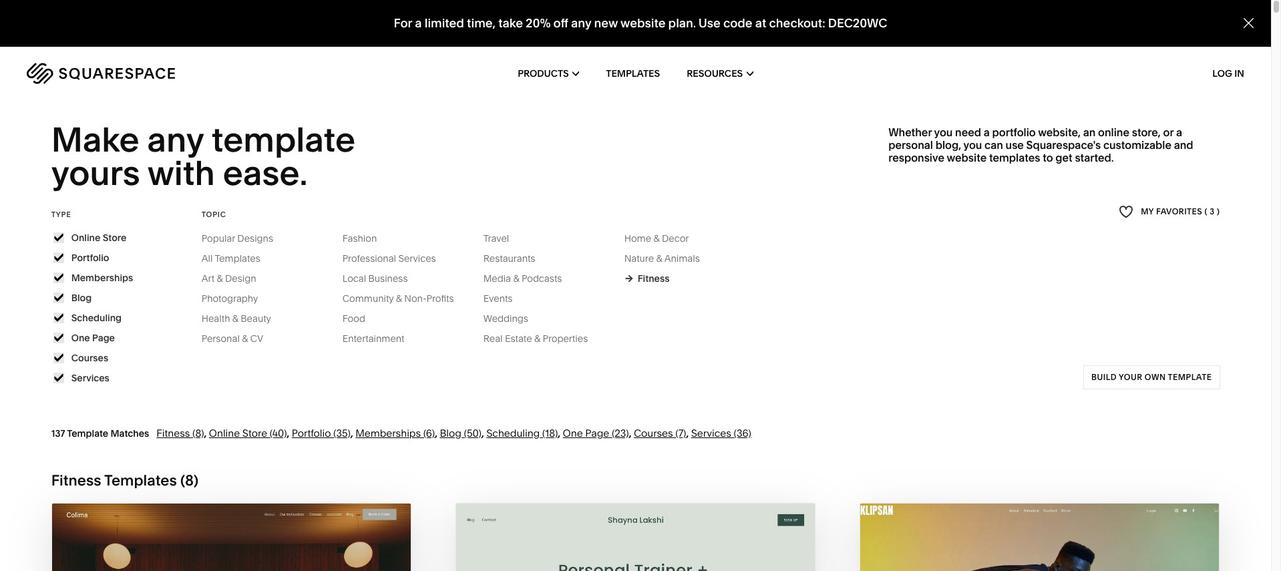 Task type: vqa. For each thing, say whether or not it's contained in the screenshot.
products
yes



Task type: locate. For each thing, give the bounding box(es) containing it.
a
[[415, 16, 422, 31], [984, 126, 990, 139], [1176, 126, 1183, 139]]

0 horizontal spatial website
[[621, 16, 666, 31]]

local
[[343, 272, 366, 284]]

) for fitness templates ( 8 )
[[194, 472, 199, 490]]

website,
[[1038, 126, 1081, 139]]

1 vertical spatial any
[[147, 119, 204, 160]]

0 horizontal spatial blog
[[71, 292, 92, 304]]

nature
[[624, 252, 654, 264]]

online right (8)
[[209, 427, 240, 439]]

0 vertical spatial fitness
[[638, 272, 670, 284]]

1 horizontal spatial memberships
[[356, 427, 421, 439]]

1 horizontal spatial online
[[209, 427, 240, 439]]

1 vertical spatial portfolio
[[292, 427, 331, 439]]

1 horizontal spatial templates
[[215, 252, 260, 264]]

courses
[[71, 352, 108, 364], [634, 427, 673, 439]]

non-
[[404, 292, 427, 305]]

get
[[1056, 151, 1073, 165]]

art
[[202, 272, 215, 284]]

personal
[[889, 138, 933, 152]]

, left services (36) link
[[686, 427, 689, 439]]

online store
[[71, 232, 127, 244]]

use
[[1006, 138, 1024, 152]]

0 horizontal spatial services
[[71, 372, 109, 384]]

events
[[484, 292, 513, 305]]

you left "need" at right
[[934, 126, 953, 139]]

online
[[1098, 126, 1130, 139]]

make
[[51, 119, 139, 160]]

3 , from the left
[[351, 427, 353, 439]]

log             in
[[1213, 67, 1245, 80]]

make any template yours with ease. main content
[[0, 0, 1281, 571]]

137
[[51, 427, 65, 439]]

1 horizontal spatial any
[[571, 16, 591, 31]]

( left 3
[[1205, 207, 1208, 217]]

1 vertical spatial )
[[194, 472, 199, 490]]

) right 3
[[1217, 207, 1220, 217]]

0 horizontal spatial (
[[180, 472, 185, 490]]

1 vertical spatial scheduling
[[487, 427, 540, 439]]

1 horizontal spatial you
[[964, 138, 982, 152]]

media & podcasts
[[484, 272, 562, 284]]

profits
[[427, 292, 454, 305]]

0 vertical spatial portfolio
[[71, 252, 109, 264]]

health & beauty
[[202, 313, 271, 325]]

1 vertical spatial (
[[180, 472, 185, 490]]

an
[[1083, 126, 1096, 139]]

professional services
[[343, 252, 436, 264]]

fitness
[[638, 272, 670, 284], [157, 427, 190, 439], [51, 472, 101, 490]]

with
[[147, 153, 215, 194]]

0 horizontal spatial portfolio
[[71, 252, 109, 264]]

1 vertical spatial store
[[242, 427, 267, 439]]

resources
[[687, 67, 743, 80]]

memberships left (6) at bottom
[[356, 427, 421, 439]]

travel link
[[484, 232, 523, 244]]

& right media
[[513, 272, 519, 284]]

2 horizontal spatial templates
[[606, 67, 660, 80]]

, left online store (40) link
[[204, 427, 207, 439]]

a right "need" at right
[[984, 126, 990, 139]]

online down the yours
[[71, 232, 100, 244]]

favorites
[[1156, 207, 1203, 217]]

my
[[1141, 207, 1154, 217]]

, left the memberships (6) link
[[351, 427, 353, 439]]

for
[[394, 16, 412, 31]]

scheduling up the one page
[[71, 312, 122, 324]]

& left cv
[[242, 333, 248, 345]]

website
[[621, 16, 666, 31], [947, 151, 987, 165]]

templates for all templates
[[215, 252, 260, 264]]

off
[[554, 16, 568, 31]]

courses (7) link
[[634, 427, 686, 439]]

designs
[[237, 232, 273, 244]]

1 horizontal spatial website
[[947, 151, 987, 165]]

(6)
[[423, 427, 435, 439]]

0 vertical spatial template
[[212, 119, 356, 160]]

my favorites ( 3 )
[[1141, 207, 1220, 217]]

( down fitness (8) link
[[180, 472, 185, 490]]

1 horizontal spatial )
[[1217, 207, 1220, 217]]

,
[[204, 427, 207, 439], [287, 427, 289, 439], [351, 427, 353, 439], [435, 427, 438, 439], [482, 427, 484, 439], [558, 427, 561, 439], [629, 427, 632, 439], [686, 427, 689, 439]]

& right nature
[[656, 252, 663, 264]]

fashion
[[343, 232, 377, 244]]

any
[[571, 16, 591, 31], [147, 119, 204, 160]]

2 , from the left
[[287, 427, 289, 439]]

templates down for a limited time, take 20% off any new website plan. use code at checkout: dec20wc
[[606, 67, 660, 80]]

use
[[699, 16, 721, 31]]

1 vertical spatial templates
[[215, 252, 260, 264]]

0 horizontal spatial any
[[147, 119, 204, 160]]

20%
[[526, 16, 551, 31]]

& right 'home'
[[654, 232, 660, 244]]

fitness down template
[[51, 472, 101, 490]]

0 vertical spatial store
[[103, 232, 127, 244]]

0 horizontal spatial template
[[212, 119, 356, 160]]

2 vertical spatial services
[[691, 427, 732, 439]]

lakshi image
[[456, 504, 815, 571]]

a right for
[[415, 16, 422, 31]]

, left scheduling (18) link
[[482, 427, 484, 439]]

store
[[103, 232, 127, 244], [242, 427, 267, 439]]

media
[[484, 272, 511, 284]]

1 vertical spatial one
[[563, 427, 583, 439]]

website inside whether you need a portfolio website, an online store, or a personal blog, you can use squarespace's customizable and responsive website templates to get started.
[[947, 151, 987, 165]]

courses down the one page
[[71, 352, 108, 364]]

services right (7)
[[691, 427, 732, 439]]

0 vertical spatial services
[[398, 252, 436, 264]]

a right or
[[1176, 126, 1183, 139]]

need
[[955, 126, 981, 139]]

& right art
[[217, 272, 223, 284]]

scheduling
[[71, 312, 122, 324], [487, 427, 540, 439]]

0 horizontal spatial templates
[[104, 472, 177, 490]]

weddings link
[[484, 313, 542, 325]]

, left one page (23) link
[[558, 427, 561, 439]]

& for animals
[[656, 252, 663, 264]]

blog right (6) at bottom
[[440, 427, 462, 439]]

, left blog (50) link
[[435, 427, 438, 439]]

food link
[[343, 313, 379, 325]]

( inside the my favorites ( 3 ) link
[[1205, 207, 1208, 217]]

services down the one page
[[71, 372, 109, 384]]

1 horizontal spatial one
[[563, 427, 583, 439]]

( for 3
[[1205, 207, 1208, 217]]

popular
[[202, 232, 235, 244]]

templates down popular designs
[[215, 252, 260, 264]]

& right health
[[232, 313, 238, 325]]

squarespace's
[[1027, 138, 1101, 152]]

) down (8)
[[194, 472, 199, 490]]

1 horizontal spatial (
[[1205, 207, 1208, 217]]

1 , from the left
[[204, 427, 207, 439]]

professional services link
[[343, 252, 449, 264]]

7 , from the left
[[629, 427, 632, 439]]

portfolio (35) link
[[292, 427, 351, 439]]

1 horizontal spatial blog
[[440, 427, 462, 439]]

whether you need a portfolio website, an online store, or a personal blog, you can use squarespace's customizable and responsive website templates to get started.
[[889, 126, 1194, 165]]

memberships (6) link
[[356, 427, 435, 439]]

klipsan image
[[861, 504, 1219, 571]]

animals
[[665, 252, 700, 264]]

5 , from the left
[[482, 427, 484, 439]]

portfolio left (35)
[[292, 427, 331, 439]]

0 vertical spatial )
[[1217, 207, 1220, 217]]

1 vertical spatial fitness
[[157, 427, 190, 439]]

( for 8
[[180, 472, 185, 490]]

properties
[[543, 333, 588, 345]]

weddings
[[484, 313, 528, 325]]

0 horizontal spatial one
[[71, 332, 90, 344]]

0 vertical spatial website
[[621, 16, 666, 31]]

0 horizontal spatial courses
[[71, 352, 108, 364]]

fitness for fitness (8) , online store (40) , portfolio (35) , memberships (6) , blog (50) , scheduling (18) , one page (23) , courses (7) , services (36)
[[157, 427, 190, 439]]

& for cv
[[242, 333, 248, 345]]

, left portfolio (35) link
[[287, 427, 289, 439]]

templates
[[606, 67, 660, 80], [215, 252, 260, 264], [104, 472, 177, 490]]

1 vertical spatial website
[[947, 151, 987, 165]]

2 vertical spatial fitness
[[51, 472, 101, 490]]

scheduling left (18) at bottom left
[[487, 427, 540, 439]]

portfolio
[[993, 126, 1036, 139]]

templates down matches
[[104, 472, 177, 490]]

dec20wc
[[828, 16, 888, 31]]

log             in link
[[1213, 67, 1245, 80]]

blog up the one page
[[71, 292, 92, 304]]

1 vertical spatial online
[[209, 427, 240, 439]]

website down "need" at right
[[947, 151, 987, 165]]

1 horizontal spatial scheduling
[[487, 427, 540, 439]]

& right the estate
[[534, 333, 541, 345]]

build your own template
[[1092, 372, 1212, 382]]

build your own template button
[[1083, 365, 1220, 389]]

0 horizontal spatial store
[[103, 232, 127, 244]]

template
[[67, 427, 108, 439]]

travel
[[484, 232, 509, 244]]

0 horizontal spatial )
[[194, 472, 199, 490]]

1 horizontal spatial portfolio
[[292, 427, 331, 439]]

1 vertical spatial blog
[[440, 427, 462, 439]]

photography
[[202, 292, 258, 305]]

1 horizontal spatial fitness
[[157, 427, 190, 439]]

1 horizontal spatial store
[[242, 427, 267, 439]]

real estate & properties link
[[484, 333, 601, 345]]

memberships down online store
[[71, 272, 133, 284]]

1 horizontal spatial courses
[[634, 427, 673, 439]]

type
[[51, 210, 71, 219]]

services up business on the top of the page
[[398, 252, 436, 264]]

0 horizontal spatial memberships
[[71, 272, 133, 284]]

1 horizontal spatial a
[[984, 126, 990, 139]]

& left non-
[[396, 292, 402, 305]]

& for design
[[217, 272, 223, 284]]

2 horizontal spatial fitness
[[638, 272, 670, 284]]

0 horizontal spatial online
[[71, 232, 100, 244]]

0 vertical spatial scheduling
[[71, 312, 122, 324]]

0 vertical spatial courses
[[71, 352, 108, 364]]

0 vertical spatial (
[[1205, 207, 1208, 217]]

plan.
[[669, 16, 696, 31]]

, left courses (7) link
[[629, 427, 632, 439]]

) inside the my favorites ( 3 ) link
[[1217, 207, 1220, 217]]

entertainment
[[343, 333, 405, 345]]

0 horizontal spatial page
[[92, 332, 115, 344]]

portfolio
[[71, 252, 109, 264], [292, 427, 331, 439]]

courses left (7)
[[634, 427, 673, 439]]

professional
[[343, 252, 396, 264]]

0 vertical spatial page
[[92, 332, 115, 344]]

fitness link
[[624, 272, 670, 284]]

1 horizontal spatial template
[[1168, 372, 1212, 382]]

fitness for fitness templates ( 8 )
[[51, 472, 101, 490]]

0 vertical spatial one
[[71, 332, 90, 344]]

fitness down nature & animals
[[638, 272, 670, 284]]

portfolio down online store
[[71, 252, 109, 264]]

all
[[202, 252, 213, 264]]

page
[[92, 332, 115, 344], [585, 427, 609, 439]]

1 vertical spatial courses
[[634, 427, 673, 439]]

nature & animals link
[[624, 252, 713, 264]]

0 horizontal spatial fitness
[[51, 472, 101, 490]]

0 vertical spatial online
[[71, 232, 100, 244]]

1 vertical spatial page
[[585, 427, 609, 439]]

2 vertical spatial templates
[[104, 472, 177, 490]]

fitness left (8)
[[157, 427, 190, 439]]

you left can
[[964, 138, 982, 152]]

website right new
[[621, 16, 666, 31]]

8 , from the left
[[686, 427, 689, 439]]

1 vertical spatial template
[[1168, 372, 1212, 382]]

template
[[212, 119, 356, 160], [1168, 372, 1212, 382]]



Task type: describe. For each thing, give the bounding box(es) containing it.
nature & animals
[[624, 252, 700, 264]]

responsive
[[889, 151, 945, 165]]

local business
[[343, 272, 408, 284]]

your
[[1119, 372, 1143, 382]]

health & beauty link
[[202, 313, 285, 325]]

colima image
[[52, 504, 411, 571]]

(7)
[[676, 427, 686, 439]]

art & design
[[202, 272, 256, 284]]

personal & cv
[[202, 333, 263, 345]]

health
[[202, 313, 230, 325]]

home & decor link
[[624, 232, 702, 244]]

restaurants
[[484, 252, 535, 264]]

(40)
[[270, 427, 287, 439]]

2 horizontal spatial a
[[1176, 126, 1183, 139]]

squarespace logo image
[[27, 63, 175, 84]]

estate
[[505, 333, 532, 345]]

photography link
[[202, 292, 271, 305]]

& for decor
[[654, 232, 660, 244]]

) for my favorites ( 3 )
[[1217, 207, 1220, 217]]

real estate & properties
[[484, 333, 588, 345]]

ease.
[[223, 153, 308, 194]]

0 vertical spatial any
[[571, 16, 591, 31]]

& for non-
[[396, 292, 402, 305]]

templates
[[989, 151, 1041, 165]]

0 vertical spatial memberships
[[71, 272, 133, 284]]

topic
[[202, 210, 226, 219]]

for a limited time, take 20% off any new website plan. use code at checkout: dec20wc
[[394, 16, 888, 31]]

1 vertical spatial memberships
[[356, 427, 421, 439]]

checkout:
[[769, 16, 826, 31]]

events link
[[484, 292, 526, 305]]

4 , from the left
[[435, 427, 438, 439]]

or
[[1164, 126, 1174, 139]]

at
[[756, 16, 767, 31]]

blog,
[[936, 138, 961, 152]]

started.
[[1075, 151, 1114, 165]]

0 vertical spatial templates
[[606, 67, 660, 80]]

art & design link
[[202, 272, 270, 284]]

new
[[594, 16, 618, 31]]

fitness (8) link
[[157, 427, 204, 439]]

one page (23) link
[[563, 427, 629, 439]]

(18)
[[542, 427, 558, 439]]

online store (40) link
[[209, 427, 287, 439]]

community
[[343, 292, 394, 305]]

(36)
[[734, 427, 752, 439]]

0 horizontal spatial you
[[934, 126, 953, 139]]

1 horizontal spatial page
[[585, 427, 609, 439]]

podcasts
[[522, 272, 562, 284]]

& for beauty
[[232, 313, 238, 325]]

scheduling (18) link
[[487, 427, 558, 439]]

0 horizontal spatial scheduling
[[71, 312, 122, 324]]

1 horizontal spatial services
[[398, 252, 436, 264]]

resources button
[[687, 47, 753, 100]]

log
[[1213, 67, 1233, 80]]

0 vertical spatial blog
[[71, 292, 92, 304]]

(8)
[[192, 427, 204, 439]]

customizable
[[1104, 138, 1172, 152]]

decor
[[662, 232, 689, 244]]

home
[[624, 232, 651, 244]]

business
[[369, 272, 408, 284]]

0 horizontal spatial a
[[415, 16, 422, 31]]

media & podcasts link
[[484, 272, 576, 284]]

(23)
[[612, 427, 629, 439]]

2 horizontal spatial services
[[691, 427, 732, 439]]

code
[[723, 16, 753, 31]]

one page
[[71, 332, 115, 344]]

beauty
[[241, 313, 271, 325]]

personal
[[202, 333, 240, 345]]

(50)
[[464, 427, 482, 439]]

& for podcasts
[[513, 272, 519, 284]]

squarespace logo link
[[27, 63, 270, 84]]

can
[[985, 138, 1003, 152]]

personal & cv link
[[202, 333, 277, 345]]

(35)
[[333, 427, 351, 439]]

to
[[1043, 151, 1053, 165]]

make any template yours with ease.
[[51, 119, 363, 194]]

home & decor
[[624, 232, 689, 244]]

templates for fitness templates ( 8 )
[[104, 472, 177, 490]]

template inside make any template yours with ease.
[[212, 119, 356, 160]]

6 , from the left
[[558, 427, 561, 439]]

templates link
[[606, 47, 660, 100]]

3
[[1210, 207, 1215, 217]]

store,
[[1132, 126, 1161, 139]]

real
[[484, 333, 503, 345]]

any inside make any template yours with ease.
[[147, 119, 204, 160]]

yours
[[51, 153, 140, 194]]

blog (50) link
[[440, 427, 482, 439]]

products button
[[518, 47, 579, 100]]

popular designs
[[202, 232, 273, 244]]

and
[[1174, 138, 1194, 152]]

fashion link
[[343, 232, 390, 244]]

design
[[225, 272, 256, 284]]

own
[[1145, 372, 1166, 382]]

whether
[[889, 126, 932, 139]]

template inside button
[[1168, 372, 1212, 382]]

1 vertical spatial services
[[71, 372, 109, 384]]

build
[[1092, 372, 1117, 382]]

fitness for fitness
[[638, 272, 670, 284]]

all templates link
[[202, 252, 274, 264]]



